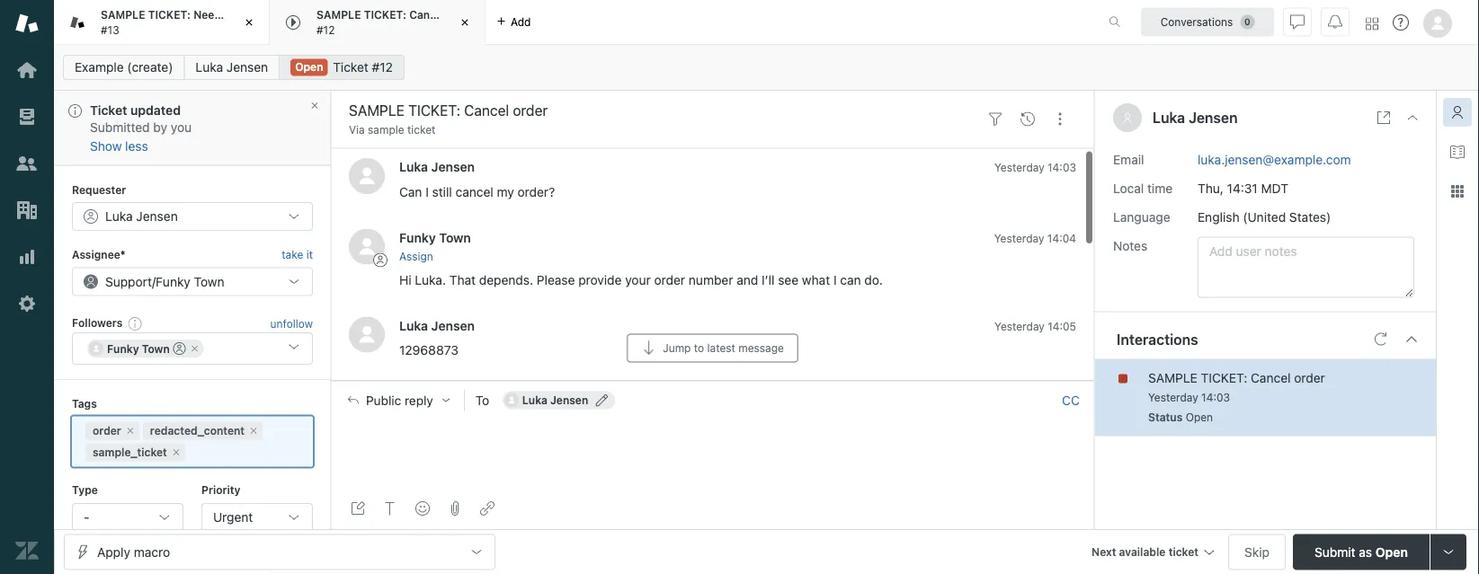 Task type: vqa. For each thing, say whether or not it's contained in the screenshot.
moderate content icon
no



Task type: locate. For each thing, give the bounding box(es) containing it.
user image
[[1123, 112, 1133, 123]]

0 horizontal spatial remove image
[[125, 425, 136, 436]]

zendesk support image
[[15, 12, 39, 35]]

example
[[75, 60, 124, 75]]

1 horizontal spatial cancel
[[1251, 371, 1291, 385]]

yesterday left 14:04
[[995, 232, 1045, 244]]

open inside secondary element
[[295, 61, 323, 73]]

public reply
[[366, 393, 433, 408]]

and
[[737, 272, 759, 287]]

1 horizontal spatial remove image
[[171, 447, 182, 458]]

avatar image
[[349, 158, 385, 194], [349, 228, 385, 264], [349, 317, 385, 353]]

1 vertical spatial luka jensen link
[[399, 159, 475, 174]]

luka jensen link up the still
[[399, 159, 475, 174]]

Yesterday 14:03 text field
[[995, 161, 1077, 174]]

town inside assignee* "element"
[[194, 274, 224, 289]]

0 vertical spatial #12
[[317, 23, 335, 36]]

type
[[72, 484, 98, 496]]

1 horizontal spatial ticket
[[1169, 546, 1199, 559]]

luka jensen down requester
[[105, 209, 178, 224]]

add link (cmd k) image
[[480, 502, 495, 516]]

yesterday for yesterday 14:04
[[995, 232, 1045, 244]]

ticket: inside sample ticket: cancel order yesterday 14:03 status open
[[1201, 371, 1248, 385]]

3 avatar image from the top
[[349, 317, 385, 353]]

yesterday left 14:05
[[995, 320, 1045, 333]]

1 horizontal spatial i
[[834, 272, 837, 287]]

next available ticket
[[1092, 546, 1199, 559]]

customers image
[[15, 152, 39, 175]]

draft mode image
[[351, 502, 365, 516]]

ticket: inside sample ticket: need less items than ordered #13
[[148, 9, 191, 21]]

less
[[224, 9, 245, 21], [125, 138, 148, 153]]

tabs tab list
[[54, 0, 1090, 45]]

next available ticket button
[[1084, 535, 1222, 573]]

Yesterday 14:03 text field
[[1149, 392, 1231, 404]]

avatar image left can
[[349, 158, 385, 194]]

0 vertical spatial open
[[295, 61, 323, 73]]

2 vertical spatial funky
[[107, 342, 139, 355]]

open right 'as'
[[1376, 545, 1409, 560]]

#12
[[317, 23, 335, 36], [372, 60, 393, 75]]

yesterday down events icon
[[995, 161, 1045, 174]]

close image right view more details "image"
[[1406, 111, 1420, 125]]

0 horizontal spatial ticket
[[90, 103, 127, 118]]

ticket inside popup button
[[1169, 546, 1199, 559]]

town right /
[[194, 274, 224, 289]]

tab up ticket #12
[[270, 0, 486, 45]]

0 horizontal spatial open
[[295, 61, 323, 73]]

ticket
[[333, 60, 369, 75], [90, 103, 127, 118]]

1 vertical spatial avatar image
[[349, 228, 385, 264]]

knowledge image
[[1451, 145, 1465, 159]]

town for funky town assign
[[439, 230, 471, 245]]

jensen up thu,
[[1189, 109, 1238, 126]]

skip
[[1245, 545, 1270, 560]]

1 horizontal spatial #12
[[372, 60, 393, 75]]

2 horizontal spatial close image
[[1406, 111, 1420, 125]]

ticket: up yesterday 14:03 text field
[[1201, 371, 1248, 385]]

ticket actions image
[[1053, 112, 1068, 127]]

jensen down sample ticket: need less items than ordered #13
[[227, 60, 268, 75]]

funky inside the funky town assign
[[399, 230, 436, 245]]

1 vertical spatial remove image
[[171, 447, 182, 458]]

0 horizontal spatial less
[[125, 138, 148, 153]]

1 vertical spatial 14:03
[[1202, 392, 1231, 404]]

open
[[295, 61, 323, 73], [1186, 412, 1213, 424], [1376, 545, 1409, 560]]

ticket right sample
[[407, 124, 436, 136]]

depends.
[[479, 272, 533, 287]]

luka jensen link for can i still cancel my order?
[[399, 159, 475, 174]]

ticket: up ticket #12
[[364, 9, 407, 21]]

close image left add popup button
[[456, 13, 474, 31]]

open down yesterday 14:03 text field
[[1186, 412, 1213, 424]]

less inside sample ticket: need less items than ordered #13
[[224, 9, 245, 21]]

sample up yesterday 14:03 text field
[[1149, 371, 1198, 385]]

tags
[[72, 397, 97, 410]]

tab up (create)
[[54, 0, 349, 45]]

1 vertical spatial ticket
[[1169, 546, 1199, 559]]

jensen inside requester 'element'
[[136, 209, 178, 224]]

remove image right the user is an agent icon
[[190, 343, 200, 354]]

jensen up the still
[[431, 159, 475, 174]]

2 vertical spatial luka jensen link
[[399, 318, 475, 333]]

latest
[[707, 342, 736, 355]]

sample for sample ticket: need less items than ordered #13
[[101, 9, 145, 21]]

1 vertical spatial funky
[[156, 274, 191, 289]]

views image
[[15, 105, 39, 129]]

luka jensen link down sample ticket: need less items than ordered #13
[[184, 55, 280, 80]]

0 horizontal spatial funky
[[107, 342, 139, 355]]

status
[[1149, 412, 1183, 424]]

ticket: left the need
[[148, 9, 191, 21]]

1 vertical spatial open
[[1186, 412, 1213, 424]]

ticket
[[407, 124, 436, 136], [1169, 546, 1199, 559]]

ticket for ticket updated submitted by you show less
[[90, 103, 127, 118]]

0 vertical spatial ticket
[[407, 124, 436, 136]]

view more details image
[[1377, 111, 1392, 125]]

by
[[153, 120, 167, 135]]

cancel inside sample ticket: cancel order #12
[[409, 9, 446, 21]]

luka.jensen@example.com
[[1198, 152, 1352, 167]]

take
[[282, 248, 303, 261]]

it
[[306, 248, 313, 261]]

order
[[449, 9, 477, 21], [654, 272, 686, 287], [1295, 371, 1326, 385], [93, 424, 121, 437]]

- button
[[72, 503, 183, 532]]

ticket inside secondary element
[[333, 60, 369, 75]]

local time
[[1114, 181, 1173, 196]]

0 vertical spatial funky
[[399, 230, 436, 245]]

1 horizontal spatial ticket
[[333, 60, 369, 75]]

remove image down "redacted_content"
[[171, 447, 182, 458]]

notes
[[1114, 238, 1148, 253]]

#12 down ordered
[[317, 23, 335, 36]]

1 vertical spatial town
[[194, 274, 224, 289]]

0 vertical spatial town
[[439, 230, 471, 245]]

luka.jensen@example.com image
[[504, 393, 519, 408]]

1 avatar image from the top
[[349, 158, 385, 194]]

cancel
[[409, 9, 446, 21], [1251, 371, 1291, 385]]

0 vertical spatial cancel
[[409, 9, 446, 21]]

0 horizontal spatial cancel
[[409, 9, 446, 21]]

sample ticket: need less items than ordered #13
[[101, 9, 349, 36]]

luka jensen up 12968873
[[399, 318, 475, 333]]

2 horizontal spatial funky
[[399, 230, 436, 245]]

0 horizontal spatial ticket
[[407, 124, 436, 136]]

Subject field
[[345, 100, 976, 121]]

luka jensen link
[[184, 55, 280, 80], [399, 159, 475, 174], [399, 318, 475, 333]]

show less button
[[90, 138, 148, 154]]

example (create)
[[75, 60, 173, 75]]

luka.
[[415, 272, 446, 287]]

2 tab from the left
[[270, 0, 486, 45]]

order?
[[518, 184, 555, 199]]

2 avatar image from the top
[[349, 228, 385, 264]]

funky
[[399, 230, 436, 245], [156, 274, 191, 289], [107, 342, 139, 355]]

less down submitted
[[125, 138, 148, 153]]

sample_ticket
[[93, 446, 167, 459]]

0 vertical spatial remove image
[[190, 343, 200, 354]]

0 horizontal spatial ticket:
[[148, 9, 191, 21]]

town inside option
[[142, 342, 170, 355]]

0 horizontal spatial close image
[[240, 13, 258, 31]]

ticket right the available on the right of page
[[1169, 546, 1199, 559]]

1 horizontal spatial funky
[[156, 274, 191, 289]]

followers element
[[72, 332, 313, 365]]

2 vertical spatial avatar image
[[349, 317, 385, 353]]

ordered
[[307, 9, 349, 21]]

tab
[[54, 0, 349, 45], [270, 0, 486, 45]]

close image right the need
[[240, 13, 258, 31]]

sample
[[101, 9, 145, 21], [317, 9, 361, 21], [1149, 371, 1198, 385]]

luka jensen right luka.jensen@example.com icon
[[522, 394, 589, 407]]

avatar image left 12968873
[[349, 317, 385, 353]]

still
[[432, 184, 452, 199]]

1 horizontal spatial less
[[224, 9, 245, 21]]

1 tab from the left
[[54, 0, 349, 45]]

1 vertical spatial cancel
[[1251, 371, 1291, 385]]

Add user notes text field
[[1198, 237, 1415, 298]]

order inside sample ticket: cancel order yesterday 14:03 status open
[[1295, 371, 1326, 385]]

yesterday
[[995, 161, 1045, 174], [995, 232, 1045, 244], [995, 320, 1045, 333], [1149, 392, 1199, 404]]

you
[[171, 120, 192, 135]]

can
[[840, 272, 861, 287]]

reporting image
[[15, 246, 39, 269]]

ticket down ordered
[[333, 60, 369, 75]]

sample up #13 in the left top of the page
[[101, 9, 145, 21]]

0 vertical spatial ticket
[[333, 60, 369, 75]]

less right the need
[[224, 9, 245, 21]]

funky up assign
[[399, 230, 436, 245]]

1 vertical spatial i
[[834, 272, 837, 287]]

0 vertical spatial 14:03
[[1048, 161, 1077, 174]]

funky town option
[[87, 340, 204, 358]]

than
[[280, 9, 304, 21]]

ticket for next available ticket
[[1169, 546, 1199, 559]]

remove image
[[190, 343, 200, 354], [248, 425, 259, 436]]

cancel inside sample ticket: cancel order yesterday 14:03 status open
[[1251, 371, 1291, 385]]

zendesk image
[[15, 540, 39, 563]]

ticket: for sample ticket: cancel order #12
[[364, 9, 407, 21]]

town left the user is an agent icon
[[142, 342, 170, 355]]

ticket inside ticket updated submitted by you show less
[[90, 103, 127, 118]]

ticket: inside sample ticket: cancel order #12
[[364, 9, 407, 21]]

2 horizontal spatial sample
[[1149, 371, 1198, 385]]

user is an agent image
[[173, 342, 186, 355]]

user image
[[1124, 113, 1132, 123]]

sample inside sample ticket: need less items than ordered #13
[[101, 9, 145, 21]]

notifications image
[[1329, 15, 1343, 29]]

yesterday up status
[[1149, 392, 1199, 404]]

1 horizontal spatial ticket:
[[364, 9, 407, 21]]

luka jensen inside requester 'element'
[[105, 209, 178, 224]]

take it button
[[282, 245, 313, 264]]

0 vertical spatial remove image
[[125, 425, 136, 436]]

open inside sample ticket: cancel order yesterday 14:03 status open
[[1186, 412, 1213, 424]]

luka up can
[[399, 159, 428, 174]]

assign
[[399, 250, 433, 263]]

hi luka. that depends. please provide your order number and i'll see what i can do.
[[399, 272, 883, 287]]

items
[[248, 9, 278, 21]]

apply
[[97, 545, 130, 560]]

town inside the funky town assign
[[439, 230, 471, 245]]

sample right than
[[317, 9, 361, 21]]

luka jensen
[[196, 60, 268, 75], [1153, 109, 1238, 126], [399, 159, 475, 174], [105, 209, 178, 224], [399, 318, 475, 333], [522, 394, 589, 407]]

ticket up submitted
[[90, 103, 127, 118]]

luka down sample ticket: need less items than ordered #13
[[196, 60, 223, 75]]

1 horizontal spatial sample
[[317, 9, 361, 21]]

2 horizontal spatial ticket:
[[1201, 371, 1248, 385]]

#12 down sample ticket: cancel order #12
[[372, 60, 393, 75]]

please
[[537, 272, 575, 287]]

sample inside sample ticket: cancel order #12
[[317, 9, 361, 21]]

remove image up sample_ticket
[[125, 425, 136, 436]]

2 horizontal spatial town
[[439, 230, 471, 245]]

tab containing sample ticket: cancel order
[[270, 0, 486, 45]]

jensen up /
[[136, 209, 178, 224]]

luka
[[196, 60, 223, 75], [1153, 109, 1186, 126], [399, 159, 428, 174], [105, 209, 133, 224], [399, 318, 428, 333], [522, 394, 548, 407]]

luka jensen link up 12968873
[[399, 318, 475, 333]]

town
[[439, 230, 471, 245], [194, 274, 224, 289], [142, 342, 170, 355]]

0 vertical spatial avatar image
[[349, 158, 385, 194]]

open up close ticket collision notification image at top
[[295, 61, 323, 73]]

#12 inside sample ticket: cancel order #12
[[317, 23, 335, 36]]

funky right support
[[156, 274, 191, 289]]

format text image
[[383, 502, 398, 516]]

customer context image
[[1451, 105, 1465, 120]]

town up that in the top left of the page
[[439, 230, 471, 245]]

alert containing ticket updated
[[54, 91, 331, 166]]

support / funky town
[[105, 274, 224, 289]]

1 horizontal spatial close image
[[456, 13, 474, 31]]

-
[[84, 510, 89, 525]]

sample for sample ticket: cancel order #12
[[317, 9, 361, 21]]

alert
[[54, 91, 331, 166]]

ticket:
[[148, 9, 191, 21], [364, 9, 407, 21], [1201, 371, 1248, 385]]

2 vertical spatial town
[[142, 342, 170, 355]]

followers
[[72, 317, 123, 329]]

2 horizontal spatial open
[[1376, 545, 1409, 560]]

displays possible ticket submission types image
[[1442, 546, 1456, 560]]

avatar image for can i still cancel my order?
[[349, 158, 385, 194]]

luka down requester
[[105, 209, 133, 224]]

i left can
[[834, 272, 837, 287]]

conversations button
[[1141, 8, 1275, 36]]

remove image for sample_ticket
[[171, 447, 182, 458]]

close image
[[240, 13, 258, 31], [456, 13, 474, 31], [1406, 111, 1420, 125]]

public
[[366, 393, 401, 408]]

0 horizontal spatial #12
[[317, 23, 335, 36]]

0 vertical spatial i
[[426, 184, 429, 199]]

0 horizontal spatial sample
[[101, 9, 145, 21]]

1 vertical spatial remove image
[[248, 425, 259, 436]]

mdt
[[1262, 181, 1289, 196]]

sample inside sample ticket: cancel order yesterday 14:03 status open
[[1149, 371, 1198, 385]]

1 vertical spatial less
[[125, 138, 148, 153]]

sample ticket: cancel order #12
[[317, 9, 477, 36]]

email
[[1114, 152, 1145, 167]]

funky right funkytownclown1@gmail.com icon
[[107, 342, 139, 355]]

via sample ticket
[[349, 124, 436, 136]]

1 horizontal spatial 14:03
[[1202, 392, 1231, 404]]

1 vertical spatial #12
[[372, 60, 393, 75]]

provide
[[579, 272, 622, 287]]

luka jensen down sample ticket: need less items than ordered #13
[[196, 60, 268, 75]]

remove image right "redacted_content"
[[248, 425, 259, 436]]

1 horizontal spatial open
[[1186, 412, 1213, 424]]

language
[[1114, 210, 1171, 224]]

yesterday for yesterday 14:05
[[995, 320, 1045, 333]]

funky inside assignee* "element"
[[156, 274, 191, 289]]

0 horizontal spatial 14:03
[[1048, 161, 1077, 174]]

avatar image left assign 'button'
[[349, 228, 385, 264]]

0 horizontal spatial town
[[142, 342, 170, 355]]

remove image for order
[[125, 425, 136, 436]]

luka inside requester 'element'
[[105, 209, 133, 224]]

luka right luka.jensen@example.com icon
[[522, 394, 548, 407]]

2 vertical spatial open
[[1376, 545, 1409, 560]]

0 vertical spatial less
[[224, 9, 245, 21]]

see
[[778, 272, 799, 287]]

1 horizontal spatial remove image
[[248, 425, 259, 436]]

requester element
[[72, 202, 313, 231]]

1 horizontal spatial town
[[194, 274, 224, 289]]

funky inside option
[[107, 342, 139, 355]]

your
[[625, 272, 651, 287]]

urgent button
[[201, 503, 313, 532]]

1 vertical spatial ticket
[[90, 103, 127, 118]]

i left the still
[[426, 184, 429, 199]]

0 vertical spatial luka jensen link
[[184, 55, 280, 80]]

remove image
[[125, 425, 136, 436], [171, 447, 182, 458]]



Task type: describe. For each thing, give the bounding box(es) containing it.
need
[[194, 9, 221, 21]]

funky for funky town assign
[[399, 230, 436, 245]]

sample
[[368, 124, 404, 136]]

less inside ticket updated submitted by you show less
[[125, 138, 148, 153]]

public reply button
[[332, 382, 464, 420]]

to
[[476, 393, 490, 408]]

assign button
[[399, 248, 433, 265]]

number
[[689, 272, 734, 287]]

14:03 inside sample ticket: cancel order yesterday 14:03 status open
[[1202, 392, 1231, 404]]

ticket updated submitted by you show less
[[90, 103, 192, 153]]

jump
[[663, 342, 691, 355]]

luka up 12968873
[[399, 318, 428, 333]]

urgent
[[213, 510, 253, 525]]

funky town
[[107, 342, 170, 355]]

cancel
[[456, 184, 494, 199]]

redacted_content
[[150, 424, 245, 437]]

to
[[694, 342, 704, 355]]

0 horizontal spatial remove image
[[190, 343, 200, 354]]

luka jensen inside luka jensen link
[[196, 60, 268, 75]]

(united
[[1243, 210, 1286, 224]]

skip button
[[1229, 535, 1286, 571]]

luka jensen link inside secondary element
[[184, 55, 280, 80]]

english
[[1198, 210, 1240, 224]]

order inside sample ticket: cancel order #12
[[449, 9, 477, 21]]

Yesterday 14:04 text field
[[995, 232, 1077, 244]]

organizations image
[[15, 199, 39, 222]]

ticket for via sample ticket
[[407, 124, 436, 136]]

#13
[[101, 23, 119, 36]]

unfollow
[[270, 317, 313, 329]]

take it
[[282, 248, 313, 261]]

0 horizontal spatial i
[[426, 184, 429, 199]]

yesterday 14:05
[[995, 320, 1077, 333]]

get help image
[[1393, 14, 1410, 31]]

as
[[1359, 545, 1373, 560]]

add
[[511, 16, 531, 28]]

priority
[[201, 484, 241, 496]]

available
[[1120, 546, 1166, 559]]

jensen inside secondary element
[[227, 60, 268, 75]]

cancel for sample ticket: cancel order yesterday 14:03 status open
[[1251, 371, 1291, 385]]

luka jensen right user image at the right
[[1153, 109, 1238, 126]]

14:04
[[1048, 232, 1077, 244]]

yesterday for yesterday 14:03
[[995, 161, 1045, 174]]

Yesterday 14:05 text field
[[995, 320, 1077, 333]]

show
[[90, 138, 122, 153]]

thu, 14:31 mdt
[[1198, 181, 1289, 196]]

apply macro
[[97, 545, 170, 560]]

funky for funky town
[[107, 342, 139, 355]]

cc button
[[1062, 393, 1080, 409]]

ticket for ticket #12
[[333, 60, 369, 75]]

funkytownclown1@gmail.com image
[[89, 341, 103, 356]]

events image
[[1021, 112, 1035, 127]]

secondary element
[[54, 49, 1480, 85]]

sample ticket: cancel order yesterday 14:03 status open
[[1149, 371, 1326, 424]]

add button
[[486, 0, 542, 44]]

add attachment image
[[448, 502, 462, 516]]

14:03 inside conversationlabel log
[[1048, 161, 1077, 174]]

thu,
[[1198, 181, 1224, 196]]

states)
[[1290, 210, 1332, 224]]

funky town assign
[[399, 230, 471, 263]]

jensen left edit user icon
[[550, 394, 589, 407]]

jump to latest message button
[[627, 334, 799, 363]]

jensen up 12968873
[[431, 318, 475, 333]]

ticket #12
[[333, 60, 393, 75]]

14:31
[[1227, 181, 1258, 196]]

submit as open
[[1315, 545, 1409, 560]]

i'll
[[762, 272, 775, 287]]

jump to latest message
[[663, 342, 784, 355]]

do.
[[865, 272, 883, 287]]

admin image
[[15, 292, 39, 316]]

filter image
[[989, 112, 1003, 127]]

my
[[497, 184, 514, 199]]

close image for less
[[240, 13, 258, 31]]

support
[[105, 274, 152, 289]]

tab containing sample ticket: need less items than ordered
[[54, 0, 349, 45]]

yesterday 14:03
[[995, 161, 1077, 174]]

#12 inside secondary element
[[372, 60, 393, 75]]

updated
[[130, 103, 181, 118]]

button displays agent's chat status as invisible. image
[[1291, 15, 1305, 29]]

close image for order
[[456, 13, 474, 31]]

conversationlabel log
[[331, 143, 1095, 461]]

avatar image for 12968873
[[349, 317, 385, 353]]

12968873
[[399, 343, 459, 358]]

assignee* element
[[72, 267, 313, 296]]

cancel for sample ticket: cancel order #12
[[409, 9, 446, 21]]

that
[[450, 272, 476, 287]]

submitted
[[90, 120, 150, 135]]

what
[[802, 272, 830, 287]]

apps image
[[1451, 184, 1465, 199]]

ticket: for sample ticket: need less items than ordered #13
[[148, 9, 191, 21]]

sample for sample ticket: cancel order yesterday 14:03 status open
[[1149, 371, 1198, 385]]

get started image
[[15, 58, 39, 82]]

insert emojis image
[[416, 502, 430, 516]]

luka jensen link for 12968873
[[399, 318, 475, 333]]

hide composer image
[[706, 374, 720, 388]]

town for funky town
[[142, 342, 170, 355]]

next
[[1092, 546, 1117, 559]]

ticket: for sample ticket: cancel order yesterday 14:03 status open
[[1201, 371, 1248, 385]]

14:05
[[1048, 320, 1077, 333]]

close ticket collision notification image
[[309, 100, 320, 111]]

info on adding followers image
[[128, 316, 142, 330]]

unfollow button
[[270, 315, 313, 331]]

can i still cancel my order?
[[399, 184, 555, 199]]

submit
[[1315, 545, 1356, 560]]

(create)
[[127, 60, 173, 75]]

order inside conversationlabel log
[[654, 272, 686, 287]]

luka jensen up the still
[[399, 159, 475, 174]]

via
[[349, 124, 365, 136]]

cc
[[1062, 393, 1080, 408]]

yesterday inside sample ticket: cancel order yesterday 14:03 status open
[[1149, 392, 1199, 404]]

macro
[[134, 545, 170, 560]]

main element
[[0, 0, 54, 575]]

reply
[[405, 393, 433, 408]]

conversations
[[1161, 16, 1233, 28]]

luka right user image at the right
[[1153, 109, 1186, 126]]

luka inside luka jensen link
[[196, 60, 223, 75]]

yesterday 14:04
[[995, 232, 1077, 244]]

message
[[739, 342, 784, 355]]

zendesk products image
[[1366, 18, 1379, 30]]

english (united states)
[[1198, 210, 1332, 224]]

edit user image
[[596, 394, 608, 407]]

requester
[[72, 183, 126, 195]]

hi
[[399, 272, 412, 287]]

time
[[1148, 181, 1173, 196]]



